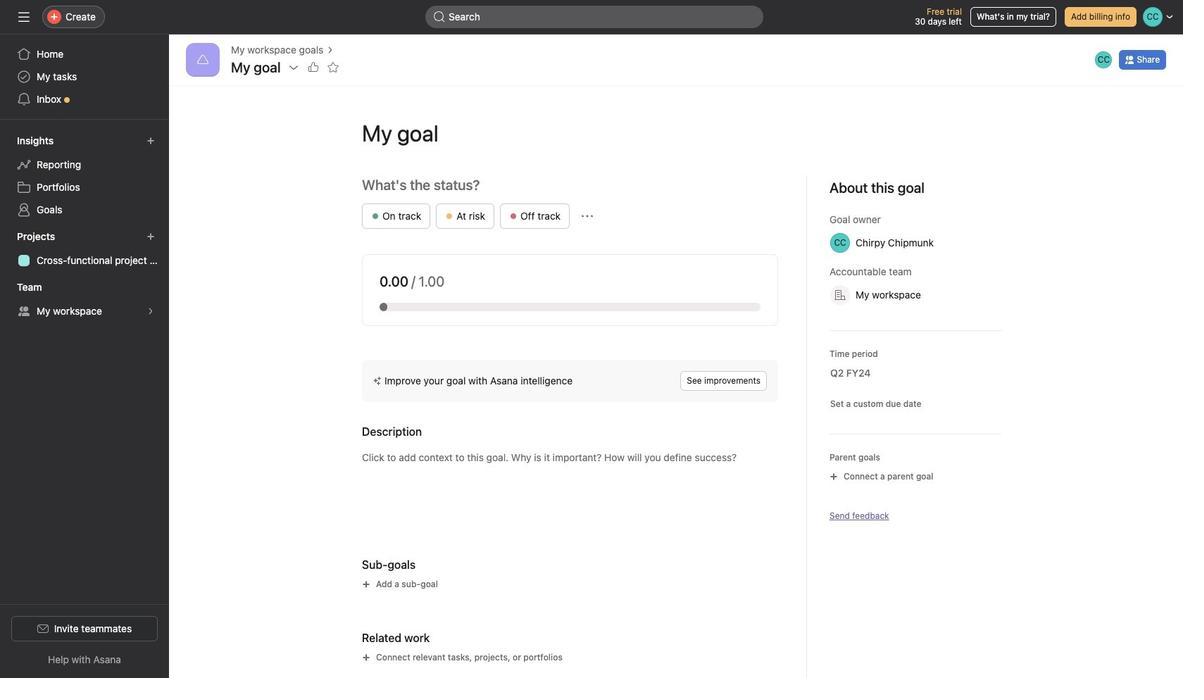 Task type: describe. For each thing, give the bounding box(es) containing it.
new insights image
[[147, 137, 155, 145]]

hide sidebar image
[[18, 11, 30, 23]]

projects element
[[0, 224, 169, 275]]

show options image
[[288, 62, 299, 73]]

new project or portfolio image
[[147, 232, 155, 241]]

add to starred image
[[327, 62, 338, 73]]

cc image
[[1098, 51, 1110, 68]]

see details, my workspace image
[[147, 307, 155, 316]]



Task type: locate. For each thing, give the bounding box(es) containing it.
list box
[[425, 6, 764, 28]]

teams element
[[0, 275, 169, 325]]

isinverse image
[[434, 11, 445, 23]]

global element
[[0, 35, 169, 119]]

insights element
[[0, 128, 169, 224]]

0 likes. click to like this task image
[[307, 62, 319, 73]]

Goal name text field
[[351, 108, 1002, 158]]



Task type: vqa. For each thing, say whether or not it's contained in the screenshot.
1 comment image corresponding to Mark complete checkbox within the Wink wink CELL
no



